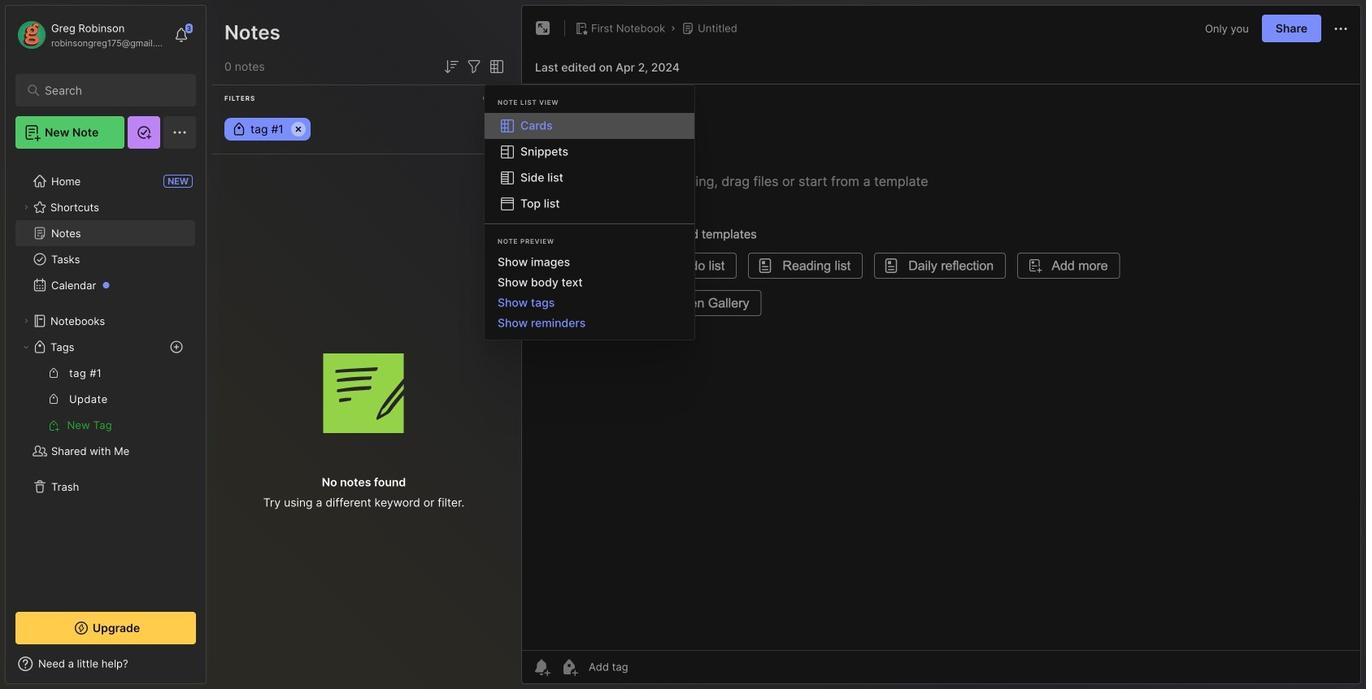 Task type: vqa. For each thing, say whether or not it's contained in the screenshot.
the Select mode
no



Task type: describe. For each thing, give the bounding box(es) containing it.
Add tag field
[[587, 660, 709, 675]]

group inside main element
[[15, 360, 195, 438]]

none search field inside main element
[[45, 81, 174, 100]]

tree inside main element
[[6, 159, 206, 598]]

WHAT'S NEW field
[[6, 652, 206, 678]]

add a reminder image
[[532, 658, 551, 678]]

add tag image
[[560, 658, 579, 678]]

expand note image
[[534, 19, 553, 38]]

1 dropdown list menu from the top
[[485, 113, 695, 217]]

View options field
[[484, 57, 507, 76]]

more actions image
[[1331, 19, 1351, 39]]

add filters image
[[464, 57, 484, 76]]

Note Editor text field
[[522, 84, 1361, 651]]

2 dropdown list menu from the top
[[485, 252, 695, 333]]



Task type: locate. For each thing, give the bounding box(es) containing it.
note window element
[[521, 5, 1362, 689]]

Search text field
[[45, 83, 174, 98]]

1 vertical spatial dropdown list menu
[[485, 252, 695, 333]]

tree
[[6, 159, 206, 598]]

expand tags image
[[21, 342, 31, 352]]

menu item
[[485, 113, 695, 139]]

click to collapse image
[[205, 660, 218, 679]]

Sort options field
[[442, 57, 461, 76]]

Account field
[[15, 19, 166, 51]]

None search field
[[45, 81, 174, 100]]

More actions field
[[1331, 18, 1351, 39]]

dropdown list menu
[[485, 113, 695, 217], [485, 252, 695, 333]]

expand notebooks image
[[21, 316, 31, 326]]

0 vertical spatial dropdown list menu
[[485, 113, 695, 217]]

main element
[[0, 0, 211, 690]]

Add filters field
[[464, 57, 484, 76]]

group
[[15, 360, 195, 438]]



